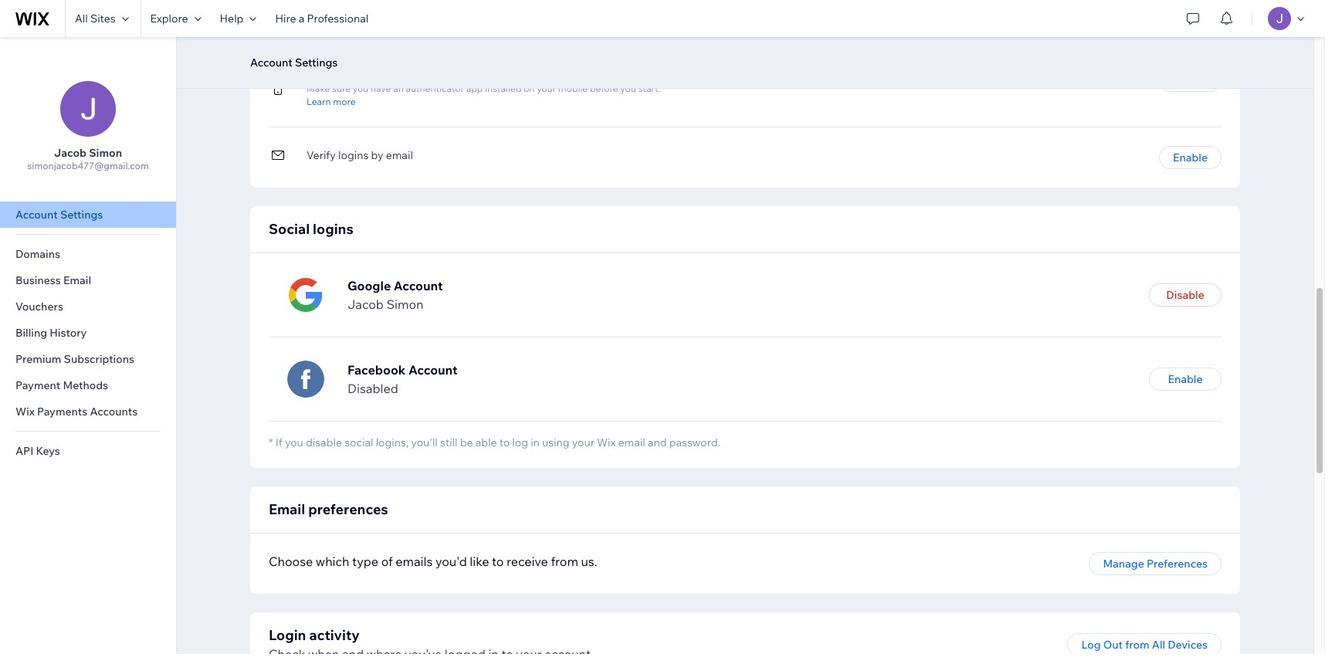 Task type: locate. For each thing, give the bounding box(es) containing it.
1 vertical spatial simon
[[387, 297, 424, 312]]

account right google
[[394, 278, 443, 294]]

1 vertical spatial all
[[1153, 638, 1166, 652]]

0 horizontal spatial email
[[386, 148, 413, 162]]

all
[[75, 12, 88, 25], [1153, 638, 1166, 652]]

0 horizontal spatial from
[[551, 554, 579, 569]]

account inside facebook account disabled
[[409, 362, 458, 378]]

0 vertical spatial jacob
[[54, 146, 87, 160]]

1 horizontal spatial account settings
[[250, 56, 338, 70]]

1 verify from the top
[[307, 69, 336, 83]]

0 horizontal spatial email
[[63, 273, 91, 287]]

0 horizontal spatial your
[[537, 83, 556, 94]]

0 horizontal spatial account settings
[[15, 208, 103, 222]]

0 vertical spatial logins
[[338, 69, 369, 83]]

an
[[395, 69, 407, 83], [393, 83, 404, 94]]

authenticator
[[410, 69, 478, 83], [406, 83, 464, 94]]

your inside verify logins with an authenticator app make sure you have an authenticator app installed on your mobile before you start. learn more
[[537, 83, 556, 94]]

subscriptions
[[64, 352, 134, 366]]

1 horizontal spatial your
[[572, 435, 595, 449]]

all left devices
[[1153, 638, 1166, 652]]

1 horizontal spatial simon
[[387, 297, 424, 312]]

payment
[[15, 379, 60, 392]]

logins up the more
[[338, 69, 369, 83]]

disabled
[[348, 381, 398, 396]]

1 vertical spatial to
[[492, 554, 504, 569]]

to
[[500, 435, 510, 449], [492, 554, 504, 569]]

0 vertical spatial wix
[[15, 405, 35, 419]]

installed
[[485, 83, 522, 94]]

simon inside google account jacob simon
[[387, 297, 424, 312]]

account settings button
[[243, 51, 346, 74]]

account settings inside "link"
[[15, 208, 103, 222]]

hire a professional link
[[266, 0, 378, 37]]

0 vertical spatial email
[[63, 273, 91, 287]]

wix down the 'payment'
[[15, 405, 35, 419]]

settings up make
[[295, 56, 338, 70]]

0 horizontal spatial settings
[[60, 208, 103, 222]]

if
[[276, 435, 283, 449]]

0 vertical spatial to
[[500, 435, 510, 449]]

hire a professional
[[275, 12, 369, 25]]

0 vertical spatial all
[[75, 12, 88, 25]]

from inside "button"
[[1126, 638, 1150, 652]]

0 horizontal spatial all
[[75, 12, 88, 25]]

account up domains
[[15, 208, 58, 222]]

able
[[476, 435, 497, 449]]

sure
[[332, 83, 351, 94]]

premium subscriptions
[[15, 352, 134, 366]]

logins inside verify logins with an authenticator app make sure you have an authenticator app installed on your mobile before you start. learn more
[[338, 69, 369, 83]]

verify down learn
[[307, 148, 336, 162]]

billing history link
[[0, 320, 176, 346]]

1 horizontal spatial email
[[618, 435, 646, 449]]

account settings for account settings "link"
[[15, 208, 103, 222]]

logins right social
[[313, 220, 354, 238]]

all left sites
[[75, 12, 88, 25]]

from left us.
[[551, 554, 579, 569]]

0 vertical spatial settings
[[295, 56, 338, 70]]

1 horizontal spatial from
[[1126, 638, 1150, 652]]

wix inside sidebar element
[[15, 405, 35, 419]]

1 vertical spatial logins
[[338, 148, 369, 162]]

0 vertical spatial simon
[[89, 146, 122, 160]]

0 horizontal spatial jacob
[[54, 146, 87, 160]]

jacob down google
[[348, 297, 384, 312]]

account settings up domains
[[15, 208, 103, 222]]

you'd
[[436, 554, 467, 569]]

1 vertical spatial settings
[[60, 208, 103, 222]]

your right 'on'
[[537, 83, 556, 94]]

account settings up make
[[250, 56, 338, 70]]

log
[[512, 435, 528, 449]]

jacob inside jacob simon simonjacob477@gmail.com
[[54, 146, 87, 160]]

from right out
[[1126, 638, 1150, 652]]

you right sure
[[353, 83, 369, 94]]

*
[[269, 435, 273, 449]]

email
[[63, 273, 91, 287], [269, 500, 305, 518]]

a
[[299, 12, 305, 25]]

0 vertical spatial your
[[537, 83, 556, 94]]

email right by
[[386, 148, 413, 162]]

account down the hire
[[250, 56, 293, 70]]

your right using
[[572, 435, 595, 449]]

vouchers
[[15, 300, 63, 314]]

you
[[353, 83, 369, 94], [621, 83, 636, 94], [285, 435, 303, 449]]

verify logins by email
[[307, 148, 413, 162]]

help
[[220, 12, 244, 25]]

logins left by
[[338, 148, 369, 162]]

domains link
[[0, 241, 176, 267]]

history
[[50, 326, 87, 340]]

account
[[250, 56, 293, 70], [15, 208, 58, 222], [394, 278, 443, 294], [409, 362, 458, 378]]

settings up 'domains' 'link'
[[60, 208, 103, 222]]

1 horizontal spatial email
[[269, 500, 305, 518]]

simon up account settings "link"
[[89, 146, 122, 160]]

us.
[[581, 554, 598, 569]]

account right facebook
[[409, 362, 458, 378]]

verify inside verify logins with an authenticator app make sure you have an authenticator app installed on your mobile before you start. learn more
[[307, 69, 336, 83]]

email up "choose"
[[269, 500, 305, 518]]

to right like
[[492, 554, 504, 569]]

payment methods link
[[0, 372, 176, 399]]

on
[[524, 83, 535, 94]]

an right have
[[393, 83, 404, 94]]

0 horizontal spatial simon
[[89, 146, 122, 160]]

1 horizontal spatial wix
[[597, 435, 616, 449]]

verify
[[307, 69, 336, 83], [307, 148, 336, 162]]

settings inside account settings "link"
[[60, 208, 103, 222]]

in
[[531, 435, 540, 449]]

settings for account settings button
[[295, 56, 338, 70]]

app left installed at the top left
[[466, 83, 483, 94]]

account settings inside button
[[250, 56, 338, 70]]

verify for verify logins with an authenticator app make sure you have an authenticator app installed on your mobile before you start. learn more
[[307, 69, 336, 83]]

billing
[[15, 326, 47, 340]]

billing history
[[15, 326, 87, 340]]

jacob up account settings "link"
[[54, 146, 87, 160]]

account settings for account settings button
[[250, 56, 338, 70]]

preferences
[[308, 500, 388, 518]]

logins
[[338, 69, 369, 83], [338, 148, 369, 162], [313, 220, 354, 238]]

wix right using
[[597, 435, 616, 449]]

1 vertical spatial verify
[[307, 148, 336, 162]]

account inside "link"
[[15, 208, 58, 222]]

app
[[480, 69, 500, 83], [466, 83, 483, 94]]

api keys link
[[0, 438, 176, 464]]

1 vertical spatial from
[[1126, 638, 1150, 652]]

verify logins with an authenticator app make sure you have an authenticator app installed on your mobile before you start. learn more
[[307, 69, 661, 107]]

email
[[386, 148, 413, 162], [618, 435, 646, 449]]

you left start.
[[621, 83, 636, 94]]

2 verify from the top
[[307, 148, 336, 162]]

you right if
[[285, 435, 303, 449]]

email up vouchers link
[[63, 273, 91, 287]]

1 vertical spatial jacob
[[348, 297, 384, 312]]

account settings link
[[0, 202, 176, 228]]

business email
[[15, 273, 91, 287]]

make
[[307, 83, 330, 94]]

2 vertical spatial enable button
[[1150, 368, 1222, 391]]

settings inside account settings button
[[295, 56, 338, 70]]

verify up learn
[[307, 69, 336, 83]]

wix
[[15, 405, 35, 419], [597, 435, 616, 449]]

before
[[590, 83, 619, 94]]

1 horizontal spatial all
[[1153, 638, 1166, 652]]

verify for verify logins by email
[[307, 148, 336, 162]]

jacob simon simonjacob477@gmail.com
[[27, 146, 149, 172]]

1 horizontal spatial settings
[[295, 56, 338, 70]]

2 vertical spatial logins
[[313, 220, 354, 238]]

to left log
[[500, 435, 510, 449]]

login activity
[[269, 626, 360, 644]]

account inside google account jacob simon
[[394, 278, 443, 294]]

sidebar element
[[0, 37, 177, 654]]

0 horizontal spatial wix
[[15, 405, 35, 419]]

enable button
[[1160, 69, 1222, 92], [1160, 146, 1222, 169], [1150, 368, 1222, 391]]

1 vertical spatial enable
[[1173, 151, 1208, 165]]

account settings
[[250, 56, 338, 70], [15, 208, 103, 222]]

enable
[[1173, 73, 1208, 87], [1173, 151, 1208, 165], [1168, 372, 1203, 386]]

email left and
[[618, 435, 646, 449]]

from
[[551, 554, 579, 569], [1126, 638, 1150, 652]]

your
[[537, 83, 556, 94], [572, 435, 595, 449]]

1 horizontal spatial jacob
[[348, 297, 384, 312]]

1 vertical spatial account settings
[[15, 208, 103, 222]]

settings
[[295, 56, 338, 70], [60, 208, 103, 222]]

0 vertical spatial enable button
[[1160, 69, 1222, 92]]

0 vertical spatial verify
[[307, 69, 336, 83]]

0 vertical spatial account settings
[[250, 56, 338, 70]]

jacob inside google account jacob simon
[[348, 297, 384, 312]]

simon down google
[[387, 297, 424, 312]]

disable button
[[1150, 284, 1222, 307]]

start.
[[639, 83, 661, 94]]



Task type: describe. For each thing, give the bounding box(es) containing it.
* if you disable social logins, you'll still be able to log in using your wix email and password.
[[269, 435, 721, 449]]

2 vertical spatial enable
[[1168, 372, 1203, 386]]

simonjacob477@gmail.com
[[27, 160, 149, 172]]

all sites
[[75, 12, 116, 25]]

api keys
[[15, 444, 60, 458]]

logins,
[[376, 435, 409, 449]]

disable
[[1167, 288, 1205, 302]]

0 horizontal spatial you
[[285, 435, 303, 449]]

1 vertical spatial enable button
[[1160, 146, 1222, 169]]

sites
[[90, 12, 116, 25]]

1 vertical spatial email
[[269, 500, 305, 518]]

out
[[1104, 638, 1123, 652]]

social
[[345, 435, 374, 449]]

1 vertical spatial email
[[618, 435, 646, 449]]

1 vertical spatial your
[[572, 435, 595, 449]]

logins for verify logins with an authenticator app make sure you have an authenticator app installed on your mobile before you start. learn more
[[338, 69, 369, 83]]

choose
[[269, 554, 313, 569]]

you'll
[[411, 435, 438, 449]]

by
[[371, 148, 384, 162]]

which
[[316, 554, 350, 569]]

vouchers link
[[0, 294, 176, 320]]

0 vertical spatial enable
[[1173, 73, 1208, 87]]

all inside log out from all devices "button"
[[1153, 638, 1166, 652]]

logins for social logins
[[313, 220, 354, 238]]

log
[[1082, 638, 1101, 652]]

authenticator up learn more 'link'
[[410, 69, 478, 83]]

methods
[[63, 379, 108, 392]]

domains
[[15, 247, 60, 261]]

2 horizontal spatial you
[[621, 83, 636, 94]]

be
[[460, 435, 473, 449]]

still
[[440, 435, 458, 449]]

simon inside jacob simon simonjacob477@gmail.com
[[89, 146, 122, 160]]

log out from all devices
[[1082, 638, 1208, 652]]

professional
[[307, 12, 369, 25]]

an right the with
[[395, 69, 407, 83]]

0 vertical spatial from
[[551, 554, 579, 569]]

account inside button
[[250, 56, 293, 70]]

wix payments accounts link
[[0, 399, 176, 425]]

manage
[[1104, 557, 1145, 571]]

0 vertical spatial email
[[386, 148, 413, 162]]

1 horizontal spatial you
[[353, 83, 369, 94]]

and
[[648, 435, 667, 449]]

emails
[[396, 554, 433, 569]]

payments
[[37, 405, 88, 419]]

app up learn more 'link'
[[480, 69, 500, 83]]

email preferences
[[269, 500, 388, 518]]

business
[[15, 273, 61, 287]]

choose which type of emails you'd like to receive from us.
[[269, 554, 598, 569]]

social
[[269, 220, 310, 238]]

activity
[[309, 626, 360, 644]]

premium
[[15, 352, 61, 366]]

settings for account settings "link"
[[60, 208, 103, 222]]

google account jacob simon
[[348, 278, 443, 312]]

learn more link
[[307, 94, 661, 108]]

social logins
[[269, 220, 354, 238]]

google
[[348, 278, 391, 294]]

email inside sidebar element
[[63, 273, 91, 287]]

of
[[381, 554, 393, 569]]

facebook
[[348, 362, 406, 378]]

with
[[371, 69, 393, 83]]

accounts
[[90, 405, 138, 419]]

login
[[269, 626, 306, 644]]

hire
[[275, 12, 296, 25]]

help button
[[211, 0, 266, 37]]

authenticator right have
[[406, 83, 464, 94]]

payment methods
[[15, 379, 108, 392]]

logins for verify logins by email
[[338, 148, 369, 162]]

api
[[15, 444, 33, 458]]

manage preferences button
[[1090, 552, 1222, 575]]

disable
[[306, 435, 342, 449]]

business email link
[[0, 267, 176, 294]]

preferences
[[1147, 557, 1208, 571]]

receive
[[507, 554, 548, 569]]

keys
[[36, 444, 60, 458]]

premium subscriptions link
[[0, 346, 176, 372]]

more
[[333, 95, 356, 107]]

type
[[352, 554, 379, 569]]

devices
[[1168, 638, 1208, 652]]

wix payments accounts
[[15, 405, 138, 419]]

learn
[[307, 95, 331, 107]]

password.
[[670, 435, 721, 449]]

using
[[542, 435, 570, 449]]

explore
[[150, 12, 188, 25]]

manage preferences
[[1104, 557, 1208, 571]]

1 vertical spatial wix
[[597, 435, 616, 449]]

have
[[371, 83, 391, 94]]

log out from all devices button
[[1068, 633, 1222, 654]]

like
[[470, 554, 489, 569]]

mobile
[[558, 83, 588, 94]]



